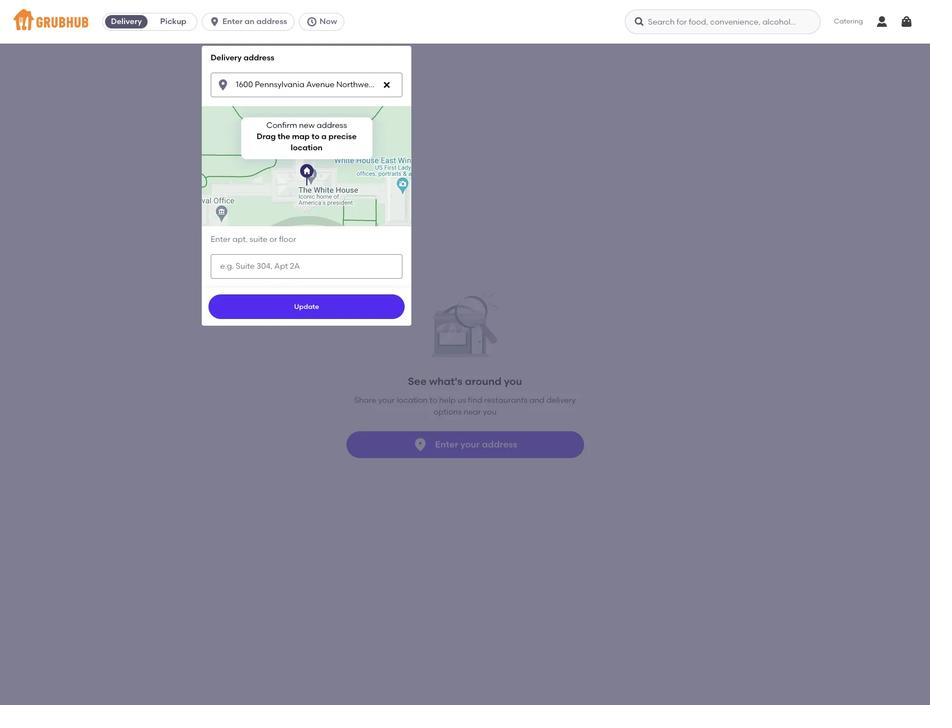 Task type: vqa. For each thing, say whether or not it's contained in the screenshot.
Enter an address Enter
yes



Task type: describe. For each thing, give the bounding box(es) containing it.
floor
[[279, 235, 296, 244]]

1 vertical spatial svg image
[[217, 78, 230, 92]]

1 horizontal spatial you
[[504, 375, 523, 388]]

enter an address
[[223, 17, 287, 26]]

see what's around you
[[408, 375, 523, 388]]

around
[[465, 375, 502, 388]]

delivery
[[547, 396, 576, 406]]

to
[[430, 396, 438, 406]]

share
[[355, 396, 377, 406]]

enter apt, suite or floor
[[211, 235, 296, 244]]

update
[[294, 303, 319, 311]]

options
[[434, 408, 462, 417]]

restaurants
[[485, 396, 528, 406]]

now button
[[299, 13, 349, 31]]

delivery for delivery address
[[211, 53, 242, 63]]

enter your address button
[[347, 432, 584, 459]]

and
[[530, 396, 545, 406]]

enter an address button
[[202, 13, 299, 31]]

enter your address
[[435, 439, 518, 450]]

us
[[458, 396, 466, 406]]

or
[[270, 235, 277, 244]]

svg image inside enter an address button
[[209, 16, 220, 27]]

share your location to help us find restaurants and delivery options near you
[[355, 396, 576, 417]]

you inside share your location to help us find restaurants and delivery options near you
[[483, 408, 497, 417]]

position icon image
[[413, 437, 429, 453]]



Task type: locate. For each thing, give the bounding box(es) containing it.
1 horizontal spatial svg image
[[634, 16, 646, 27]]

location
[[397, 396, 428, 406]]

2 vertical spatial address
[[482, 439, 518, 450]]

you up restaurants
[[504, 375, 523, 388]]

1 horizontal spatial your
[[461, 439, 480, 450]]

enter for enter your address
[[435, 439, 459, 450]]

near
[[464, 408, 481, 417]]

pickup button
[[150, 13, 197, 31]]

0 vertical spatial you
[[504, 375, 523, 388]]

an
[[245, 17, 255, 26]]

see
[[408, 375, 427, 388]]

find
[[468, 396, 483, 406]]

0 vertical spatial enter
[[223, 17, 243, 26]]

your down the near
[[461, 439, 480, 450]]

catering button
[[827, 9, 871, 35]]

enter inside button
[[435, 439, 459, 450]]

0 horizontal spatial you
[[483, 408, 497, 417]]

1 horizontal spatial delivery
[[211, 53, 242, 63]]

address right an
[[257, 17, 287, 26]]

now
[[320, 17, 337, 26]]

1 vertical spatial delivery
[[211, 53, 242, 63]]

svg image
[[634, 16, 646, 27], [217, 78, 230, 92]]

address for enter your address
[[482, 439, 518, 450]]

0 horizontal spatial svg image
[[217, 78, 230, 92]]

delivery inside button
[[111, 17, 142, 26]]

1 vertical spatial enter
[[211, 235, 231, 244]]

address
[[257, 17, 287, 26], [244, 53, 275, 63], [482, 439, 518, 450]]

0 vertical spatial address
[[257, 17, 287, 26]]

0 horizontal spatial your
[[379, 396, 395, 406]]

0 vertical spatial svg image
[[634, 16, 646, 27]]

1 vertical spatial you
[[483, 408, 497, 417]]

enter right the "position icon"
[[435, 439, 459, 450]]

pickup
[[160, 17, 187, 26]]

update button
[[209, 295, 405, 319]]

address inside button
[[257, 17, 287, 26]]

your
[[379, 396, 395, 406], [461, 439, 480, 450]]

address for enter an address
[[257, 17, 287, 26]]

address down enter an address
[[244, 53, 275, 63]]

delivery for delivery
[[111, 17, 142, 26]]

e.g. Suite 304, Apt 2A search field
[[211, 254, 403, 279]]

delivery
[[111, 17, 142, 26], [211, 53, 242, 63]]

address inside button
[[482, 439, 518, 450]]

your for enter
[[461, 439, 480, 450]]

0 horizontal spatial delivery
[[111, 17, 142, 26]]

svg image inside now "button"
[[306, 16, 318, 27]]

2 vertical spatial enter
[[435, 439, 459, 450]]

delivery down enter an address button
[[211, 53, 242, 63]]

enter for enter apt, suite or floor
[[211, 235, 231, 244]]

what's
[[429, 375, 463, 388]]

your inside enter your address button
[[461, 439, 480, 450]]

help
[[440, 396, 456, 406]]

your inside share your location to help us find restaurants and delivery options near you
[[379, 396, 395, 406]]

Enter an address search field
[[211, 72, 403, 97]]

1 vertical spatial address
[[244, 53, 275, 63]]

1 vertical spatial your
[[461, 439, 480, 450]]

enter left an
[[223, 17, 243, 26]]

0 vertical spatial your
[[379, 396, 395, 406]]

your right share
[[379, 396, 395, 406]]

enter left apt,
[[211, 235, 231, 244]]

map region
[[66, 72, 496, 358]]

enter for enter an address
[[223, 17, 243, 26]]

enter inside button
[[223, 17, 243, 26]]

you right the near
[[483, 408, 497, 417]]

apt,
[[233, 235, 248, 244]]

0 vertical spatial delivery
[[111, 17, 142, 26]]

svg image
[[901, 15, 914, 29], [209, 16, 220, 27], [306, 16, 318, 27], [383, 80, 392, 89]]

address down restaurants
[[482, 439, 518, 450]]

catering
[[835, 18, 864, 25]]

main navigation navigation
[[0, 0, 931, 706]]

you
[[504, 375, 523, 388], [483, 408, 497, 417]]

your for share
[[379, 396, 395, 406]]

suite
[[250, 235, 268, 244]]

confirm your address image
[[296, 160, 318, 186], [296, 160, 318, 186]]

delivery left pickup
[[111, 17, 142, 26]]

delivery address
[[211, 53, 275, 63]]

enter
[[223, 17, 243, 26], [211, 235, 231, 244], [435, 439, 459, 450]]

delivery button
[[103, 13, 150, 31]]



